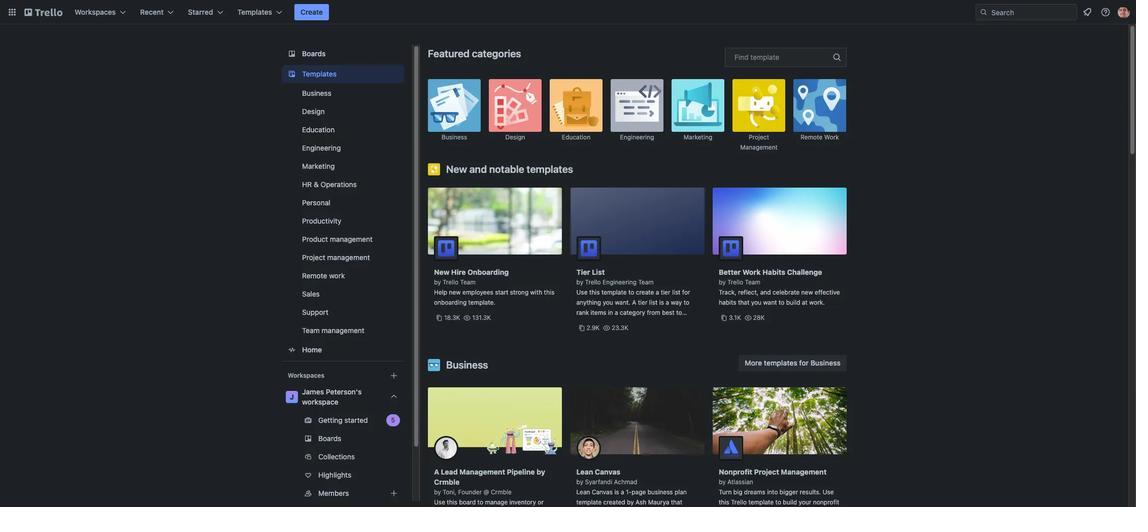 Task type: locate. For each thing, give the bounding box(es) containing it.
0 vertical spatial templates
[[238, 8, 272, 16]]

habits
[[719, 299, 737, 307]]

team management
[[302, 327, 365, 335]]

1 horizontal spatial business link
[[428, 79, 481, 152]]

3 forward image from the top
[[402, 488, 414, 500]]

trello down the 'better'
[[728, 279, 744, 286]]

1 vertical spatial work
[[329, 272, 345, 280]]

crmble down lead
[[434, 478, 460, 487]]

team up create at the right bottom of page
[[639, 279, 654, 286]]

use inside nonprofit project management by atlassian turn big dreams into bigger results. use this trello template to build your nonprofi
[[823, 489, 834, 497]]

product management
[[302, 235, 373, 244]]

1 vertical spatial best
[[638, 319, 651, 327]]

project management down project management icon at right top
[[740, 134, 778, 151]]

design link
[[489, 79, 542, 152], [282, 104, 404, 120]]

trello team image for better
[[719, 237, 743, 261]]

education link
[[550, 79, 603, 152], [282, 122, 404, 138]]

team down support
[[302, 327, 320, 335]]

more templates for business
[[745, 359, 841, 368]]

best right be:
[[638, 319, 651, 327]]

0 horizontal spatial remote work
[[302, 272, 345, 280]]

0 horizontal spatial best
[[638, 319, 651, 327]]

template inside nonprofit project management by atlassian turn big dreams into bigger results. use this trello template to build your nonprofi
[[749, 499, 774, 507]]

1 new from the left
[[449, 289, 461, 297]]

5
[[391, 417, 395, 425]]

syarfandi
[[585, 479, 612, 486]]

for right more
[[800, 359, 809, 368]]

2 vertical spatial use
[[434, 499, 445, 507]]

boards down getting
[[318, 435, 341, 443]]

1 vertical spatial build
[[783, 499, 797, 507]]

highlights
[[318, 471, 351, 480]]

1 vertical spatial for
[[800, 359, 809, 368]]

1 vertical spatial project management link
[[282, 250, 404, 266]]

management inside a lead management pipeline by crmble by toni, founder @ crmble use this board to manage inventory or
[[460, 468, 505, 477]]

1 horizontal spatial remote work
[[801, 134, 839, 141]]

engineering up &
[[302, 144, 341, 152]]

lean down syarfandi
[[577, 489, 590, 497]]

starred
[[188, 8, 213, 16]]

sales
[[302, 290, 320, 299]]

list
[[672, 289, 681, 297], [649, 299, 658, 307]]

0 vertical spatial work
[[825, 134, 839, 141]]

1 vertical spatial crmble
[[491, 489, 512, 497]]

marketing up &
[[302, 162, 335, 171]]

to inside better work habits challenge by trello team track, reflect, and celebrate new effective habits that you want to build at work.
[[779, 299, 785, 307]]

maurya
[[648, 499, 669, 507]]

new inside better work habits challenge by trello team track, reflect, and celebrate new effective habits that you want to build at work.
[[802, 289, 813, 297]]

1 horizontal spatial engineering link
[[611, 79, 664, 152]]

1 vertical spatial lean
[[577, 489, 590, 497]]

1 vertical spatial workspaces
[[288, 372, 324, 380]]

trello team image up hire
[[434, 237, 459, 261]]

crmble
[[434, 478, 460, 487], [491, 489, 512, 497]]

management down product management link
[[327, 253, 370, 262]]

2 forward image from the top
[[402, 451, 414, 464]]

a left way
[[666, 299, 669, 307]]

team inside team management link
[[302, 327, 320, 335]]

design icon image
[[489, 79, 542, 132]]

for up players,
[[682, 289, 690, 297]]

business icon image
[[428, 79, 481, 132], [428, 360, 440, 372]]

0 horizontal spatial and
[[470, 164, 487, 175]]

manage
[[485, 499, 508, 507]]

1 horizontal spatial education
[[562, 134, 591, 141]]

or
[[538, 499, 544, 507]]

1 vertical spatial and
[[761, 289, 771, 297]]

getting
[[318, 416, 343, 425]]

1 horizontal spatial trello team image
[[719, 237, 743, 261]]

0 vertical spatial boards link
[[282, 45, 404, 63]]

boards link up templates link on the left top of the page
[[282, 45, 404, 63]]

2 management from the left
[[781, 468, 827, 477]]

and
[[470, 164, 487, 175], [761, 289, 771, 297], [640, 330, 650, 337]]

build
[[786, 299, 801, 307], [783, 499, 797, 507]]

forward image
[[402, 415, 414, 427], [402, 451, 414, 464], [402, 488, 414, 500]]

1 vertical spatial marketing
[[302, 162, 335, 171]]

0 vertical spatial lean
[[577, 468, 593, 477]]

project management icon image
[[733, 79, 786, 132]]

1 horizontal spatial you
[[751, 299, 762, 307]]

2 new from the left
[[802, 289, 813, 297]]

1 vertical spatial business icon image
[[428, 360, 440, 372]]

james peterson (jamespeterson93) image
[[1118, 6, 1130, 18]]

1 horizontal spatial and
[[640, 330, 650, 337]]

new up at
[[802, 289, 813, 297]]

0 horizontal spatial workspaces
[[75, 8, 116, 16]]

engineering down engineering icon
[[620, 134, 654, 141]]

boards link
[[282, 45, 404, 63], [282, 431, 404, 447]]

1 vertical spatial templates
[[764, 359, 798, 368]]

1 horizontal spatial workspaces
[[288, 372, 324, 380]]

a inside lean canvas by syarfandi achmad lean canvas is a 1-page business plan template created by ash maurya tha
[[621, 489, 624, 497]]

new
[[449, 289, 461, 297], [802, 289, 813, 297]]

by
[[434, 279, 441, 286], [577, 279, 584, 286], [719, 279, 726, 286], [537, 468, 545, 477], [577, 479, 584, 486], [719, 479, 726, 486], [434, 489, 441, 497], [627, 499, 634, 507]]

1 vertical spatial design
[[505, 134, 525, 141]]

start
[[495, 289, 509, 297]]

this right with
[[544, 289, 555, 297]]

1 business icon image from the top
[[428, 79, 481, 132]]

for inside tier list by trello engineering team use this template to create a tier list for anything you want. a tier list is a way to rank items in a category from best to worst. this could be: best nba players, goat'd pasta dishes, and tastiest fast food joints.
[[682, 289, 690, 297]]

this inside nonprofit project management by atlassian turn big dreams into bigger results. use this trello template to build your nonprofi
[[719, 499, 730, 507]]

0 vertical spatial design
[[302, 107, 325, 116]]

work down 'remote work icon'
[[825, 134, 839, 141]]

1 vertical spatial remote
[[302, 272, 327, 280]]

0 vertical spatial crmble
[[434, 478, 460, 487]]

dishes,
[[618, 330, 638, 337]]

design down templates link on the left top of the page
[[302, 107, 325, 116]]

search image
[[980, 8, 988, 16]]

0 vertical spatial templates
[[527, 164, 573, 175]]

1 vertical spatial is
[[615, 489, 619, 497]]

1 horizontal spatial templates
[[764, 359, 798, 368]]

forward image inside collections 'link'
[[402, 451, 414, 464]]

crmble up manage
[[491, 489, 512, 497]]

1 horizontal spatial for
[[800, 359, 809, 368]]

2 horizontal spatial and
[[761, 289, 771, 297]]

canvas
[[595, 468, 621, 477], [592, 489, 613, 497]]

support link
[[282, 305, 404, 321]]

trello down list
[[585, 279, 601, 286]]

business inside button
[[811, 359, 841, 368]]

this inside a lead management pipeline by crmble by toni, founder @ crmble use this board to manage inventory or
[[447, 499, 458, 507]]

1 horizontal spatial management
[[781, 468, 827, 477]]

strong
[[510, 289, 529, 297]]

design down design icon on the left of page
[[505, 134, 525, 141]]

management for project
[[781, 468, 827, 477]]

templates
[[238, 8, 272, 16], [302, 70, 337, 78]]

is up from
[[660, 299, 664, 307]]

project down product
[[302, 253, 325, 262]]

trello down big
[[731, 499, 747, 507]]

to inside a lead management pipeline by crmble by toni, founder @ crmble use this board to manage inventory or
[[478, 499, 483, 507]]

effective
[[815, 289, 840, 297]]

1 forward image from the top
[[402, 415, 414, 427]]

founder
[[458, 489, 482, 497]]

0 vertical spatial remote work
[[801, 134, 839, 141]]

business
[[648, 489, 673, 497]]

template inside lean canvas by syarfandi achmad lean canvas is a 1-page business plan template created by ash maurya tha
[[577, 499, 602, 507]]

tier
[[661, 289, 671, 297], [638, 299, 648, 307]]

1 horizontal spatial a
[[632, 299, 636, 307]]

design link for engineering 'link' associated with personal link
[[282, 104, 404, 120]]

management down support "link"
[[322, 327, 365, 335]]

template right find
[[751, 53, 780, 61]]

create button
[[295, 4, 329, 20]]

project inside nonprofit project management by atlassian turn big dreams into bigger results. use this trello template to build your nonprofi
[[754, 468, 779, 477]]

hr & operations
[[302, 180, 357, 189]]

use right results.
[[823, 489, 834, 497]]

1 management from the left
[[460, 468, 505, 477]]

2 you from the left
[[751, 299, 762, 307]]

by left syarfandi
[[577, 479, 584, 486]]

project
[[749, 134, 769, 141], [302, 253, 325, 262], [754, 468, 779, 477]]

0 vertical spatial tier
[[661, 289, 671, 297]]

a inside a lead management pipeline by crmble by toni, founder @ crmble use this board to manage inventory or
[[434, 468, 439, 477]]

and inside tier list by trello engineering team use this template to create a tier list for anything you want. a tier list is a way to rank items in a category from best to worst. this could be: best nba players, goat'd pasta dishes, and tastiest fast food joints.
[[640, 330, 650, 337]]

0 vertical spatial canvas
[[595, 468, 621, 477]]

to down celebrate
[[779, 299, 785, 307]]

1 vertical spatial project management
[[302, 253, 370, 262]]

education
[[302, 125, 335, 134], [562, 134, 591, 141]]

team down work
[[745, 279, 761, 286]]

this down turn
[[719, 499, 730, 507]]

and up the want
[[761, 289, 771, 297]]

you up in
[[603, 299, 613, 307]]

2 vertical spatial forward image
[[402, 488, 414, 500]]

0 vertical spatial remote
[[801, 134, 823, 141]]

templates inside button
[[764, 359, 798, 368]]

1 vertical spatial tier
[[638, 299, 648, 307]]

this inside tier list by trello engineering team use this template to create a tier list for anything you want. a tier list is a way to rank items in a category from best to worst. this could be: best nba players, goat'd pasta dishes, and tastiest fast food joints.
[[589, 289, 600, 297]]

trello inside better work habits challenge by trello team track, reflect, and celebrate new effective habits that you want to build at work.
[[728, 279, 744, 286]]

templates right starred dropdown button
[[238, 8, 272, 16]]

1 vertical spatial forward image
[[402, 451, 414, 464]]

use inside a lead management pipeline by crmble by toni, founder @ crmble use this board to manage inventory or
[[434, 499, 445, 507]]

templates right the notable
[[527, 164, 573, 175]]

home image
[[286, 344, 298, 356]]

1 lean from the top
[[577, 468, 593, 477]]

1 trello team image from the left
[[434, 237, 459, 261]]

0 horizontal spatial new
[[449, 289, 461, 297]]

1 horizontal spatial education link
[[550, 79, 603, 152]]

add image
[[388, 488, 400, 500]]

management down project management icon at right top
[[740, 144, 778, 151]]

is
[[660, 299, 664, 307], [615, 489, 619, 497]]

0 horizontal spatial you
[[603, 299, 613, 307]]

a left lead
[[434, 468, 439, 477]]

team inside better work habits challenge by trello team track, reflect, and celebrate new effective habits that you want to build at work.
[[745, 279, 761, 286]]

1 vertical spatial remote work
[[302, 272, 345, 280]]

0 vertical spatial business icon image
[[428, 79, 481, 132]]

remote up sales
[[302, 272, 327, 280]]

0 horizontal spatial business link
[[282, 85, 404, 102]]

anything
[[577, 299, 601, 307]]

boards
[[302, 49, 326, 58], [318, 435, 341, 443]]

0 horizontal spatial education
[[302, 125, 335, 134]]

0 vertical spatial marketing link
[[672, 79, 725, 152]]

remote
[[801, 134, 823, 141], [302, 272, 327, 280]]

canvas down syarfandi
[[592, 489, 613, 497]]

1 boards link from the top
[[282, 45, 404, 63]]

open information menu image
[[1101, 7, 1111, 17]]

1 horizontal spatial remote
[[801, 134, 823, 141]]

project management down product management
[[302, 253, 370, 262]]

collections link
[[282, 449, 414, 466]]

templates inside popup button
[[238, 8, 272, 16]]

remote work icon image
[[794, 79, 847, 132]]

0 vertical spatial marketing
[[684, 134, 713, 141]]

remote work
[[801, 134, 839, 141], [302, 272, 345, 280]]

0 vertical spatial forward image
[[402, 415, 414, 427]]

0 horizontal spatial remote
[[302, 272, 327, 280]]

0 horizontal spatial project management
[[302, 253, 370, 262]]

best down way
[[662, 309, 675, 317]]

build inside nonprofit project management by atlassian turn big dreams into bigger results. use this trello template to build your nonprofi
[[783, 499, 797, 507]]

2 trello team image from the left
[[719, 237, 743, 261]]

a up category
[[632, 299, 636, 307]]

0 horizontal spatial design link
[[282, 104, 404, 120]]

canvas up syarfandi
[[595, 468, 621, 477]]

templates right more
[[764, 359, 798, 368]]

template down syarfandi
[[577, 499, 602, 507]]

0 vertical spatial list
[[672, 289, 681, 297]]

help
[[434, 289, 447, 297]]

template down dreams
[[749, 499, 774, 507]]

0 horizontal spatial education link
[[282, 122, 404, 138]]

find template
[[735, 53, 780, 61]]

trello team image
[[434, 237, 459, 261], [719, 237, 743, 261]]

team down hire
[[460, 279, 476, 286]]

you right that
[[751, 299, 762, 307]]

project management
[[740, 134, 778, 151], [302, 253, 370, 262]]

work
[[825, 134, 839, 141], [329, 272, 345, 280]]

james
[[302, 388, 324, 397]]

1 horizontal spatial best
[[662, 309, 675, 317]]

tier down create at the right bottom of page
[[638, 299, 648, 307]]

engineering inside tier list by trello engineering team use this template to create a tier list for anything you want. a tier list is a way to rank items in a category from best to worst. this could be: best nba players, goat'd pasta dishes, and tastiest fast food joints.
[[603, 279, 637, 286]]

starred button
[[182, 4, 229, 20]]

list up way
[[672, 289, 681, 297]]

2 vertical spatial engineering
[[603, 279, 637, 286]]

by right pipeline
[[537, 468, 545, 477]]

project down project management icon at right top
[[749, 134, 769, 141]]

templates right 'template board' image
[[302, 70, 337, 78]]

0 horizontal spatial use
[[434, 499, 445, 507]]

by inside new hire onboarding by trello team help new employees start strong with this onboarding template.
[[434, 279, 441, 286]]

use up anything
[[577, 289, 588, 297]]

better work habits challenge by trello team track, reflect, and celebrate new effective habits that you want to build at work.
[[719, 268, 840, 307]]

you
[[603, 299, 613, 307], [751, 299, 762, 307]]

0 vertical spatial a
[[632, 299, 636, 307]]

for inside more templates for business button
[[800, 359, 809, 368]]

way
[[671, 299, 682, 307]]

1 horizontal spatial use
[[577, 289, 588, 297]]

build left at
[[786, 299, 801, 307]]

by up "help"
[[434, 279, 441, 286]]

management up results.
[[781, 468, 827, 477]]

page
[[632, 489, 646, 497]]

0 vertical spatial and
[[470, 164, 487, 175]]

1 horizontal spatial list
[[672, 289, 681, 297]]

engineering link
[[611, 79, 664, 152], [282, 140, 404, 156]]

james peterson's workspace
[[302, 388, 362, 407]]

forward image inside members link
[[402, 488, 414, 500]]

remote work down 'remote work icon'
[[801, 134, 839, 141]]

1 vertical spatial use
[[823, 489, 834, 497]]

peterson's
[[326, 388, 362, 397]]

marketing down marketing icon
[[684, 134, 713, 141]]

work up sales link
[[329, 272, 345, 280]]

design
[[302, 107, 325, 116], [505, 134, 525, 141]]

this for atlassian
[[719, 499, 730, 507]]

and right dishes,
[[640, 330, 650, 337]]

1 horizontal spatial is
[[660, 299, 664, 307]]

design link for engineering 'link' for rightmost remote work link
[[489, 79, 542, 152]]

new
[[446, 164, 467, 175], [434, 268, 450, 277]]

more
[[745, 359, 762, 368]]

created
[[604, 499, 625, 507]]

1 you from the left
[[603, 299, 613, 307]]

a right in
[[615, 309, 618, 317]]

trello team image up the 'better'
[[719, 237, 743, 261]]

you inside better work habits challenge by trello team track, reflect, and celebrate new effective habits that you want to build at work.
[[751, 299, 762, 307]]

this down toni,
[[447, 499, 458, 507]]

recent button
[[134, 4, 180, 20]]

new for new hire onboarding by trello team help new employees start strong with this onboarding template.
[[434, 268, 450, 277]]

1 vertical spatial a
[[434, 468, 439, 477]]

new inside new hire onboarding by trello team help new employees start strong with this onboarding template.
[[434, 268, 450, 277]]

by up track,
[[719, 279, 726, 286]]

2 vertical spatial and
[[640, 330, 650, 337]]

remote down 'remote work icon'
[[801, 134, 823, 141]]

0 vertical spatial best
[[662, 309, 675, 317]]

management up @
[[460, 468, 505, 477]]

1 horizontal spatial design link
[[489, 79, 542, 152]]

list
[[592, 268, 605, 277]]

this
[[596, 319, 608, 327]]

marketing icon image
[[672, 79, 725, 132]]

by left toni,
[[434, 489, 441, 497]]

syarfandi achmad image
[[577, 437, 601, 461]]

forward image right '5' on the bottom left
[[402, 415, 414, 427]]

and left the notable
[[470, 164, 487, 175]]

1 vertical spatial boards link
[[282, 431, 404, 447]]

new left hire
[[434, 268, 450, 277]]

management
[[460, 468, 505, 477], [781, 468, 827, 477]]

started
[[345, 416, 368, 425]]

a left 1-
[[621, 489, 624, 497]]

new for new and notable templates
[[446, 164, 467, 175]]

list up from
[[649, 299, 658, 307]]

template up want.
[[602, 289, 627, 297]]

1 horizontal spatial remote work link
[[794, 79, 847, 152]]

build down bigger
[[783, 499, 797, 507]]

this up anything
[[589, 289, 600, 297]]

by down tier
[[577, 279, 584, 286]]

by up turn
[[719, 479, 726, 486]]

at
[[802, 299, 808, 307]]

1 horizontal spatial project management
[[740, 134, 778, 151]]

1 vertical spatial remote work link
[[282, 268, 404, 284]]

Find template field
[[725, 48, 847, 67]]

trello down hire
[[443, 279, 459, 286]]

1 horizontal spatial design
[[505, 134, 525, 141]]

tier right create at the right bottom of page
[[661, 289, 671, 297]]

this inside new hire onboarding by trello team help new employees start strong with this onboarding template.
[[544, 289, 555, 297]]

management inside nonprofit project management by atlassian turn big dreams into bigger results. use this trello template to build your nonprofi
[[781, 468, 827, 477]]

template.
[[469, 299, 496, 307]]

to right board
[[478, 499, 483, 507]]

a
[[656, 289, 659, 297], [666, 299, 669, 307], [615, 309, 618, 317], [621, 489, 624, 497]]

boards link down getting started
[[282, 431, 404, 447]]

lean up syarfandi
[[577, 468, 593, 477]]

management down productivity link on the top left
[[330, 235, 373, 244]]

1 horizontal spatial tier
[[661, 289, 671, 297]]

tier
[[577, 268, 590, 277]]

workspaces inside 'popup button'
[[75, 8, 116, 16]]

forward image right add image
[[402, 488, 414, 500]]

nonprofit
[[719, 468, 753, 477]]

engineering up want.
[[603, 279, 637, 286]]

forward image left the toni, founder @ crmble image in the bottom left of the page
[[402, 451, 414, 464]]

members
[[318, 490, 349, 498]]

a inside tier list by trello engineering team use this template to create a tier list for anything you want. a tier list is a way to rank items in a category from best to worst. this could be: best nba players, goat'd pasta dishes, and tastiest fast food joints.
[[632, 299, 636, 307]]

2 lean from the top
[[577, 489, 590, 497]]

is up the created
[[615, 489, 619, 497]]

boards right board image
[[302, 49, 326, 58]]

trello inside nonprofit project management by atlassian turn big dreams into bigger results. use this trello template to build your nonprofi
[[731, 499, 747, 507]]

0 vertical spatial workspaces
[[75, 8, 116, 16]]

workspace
[[302, 398, 338, 407]]

0 vertical spatial new
[[446, 164, 467, 175]]

to down into on the bottom right of the page
[[776, 499, 782, 507]]

new left the notable
[[446, 164, 467, 175]]

1 horizontal spatial work
[[825, 134, 839, 141]]

use down toni,
[[434, 499, 445, 507]]

1 horizontal spatial new
[[802, 289, 813, 297]]

to right way
[[684, 299, 690, 307]]

0 horizontal spatial marketing
[[302, 162, 335, 171]]

team inside tier list by trello engineering team use this template to create a tier list for anything you want. a tier list is a way to rank items in a category from best to worst. this could be: best nba players, goat'd pasta dishes, and tastiest fast food joints.
[[639, 279, 654, 286]]

education link for engineering 'link' associated with personal link
[[282, 122, 404, 138]]



Task type: describe. For each thing, give the bounding box(es) containing it.
lean canvas by syarfandi achmad lean canvas is a 1-page business plan template created by ash maurya tha
[[577, 468, 690, 508]]

personal
[[302, 199, 330, 207]]

business link for "design" link corresponding to engineering 'link' associated with personal link
[[282, 85, 404, 102]]

to inside nonprofit project management by atlassian turn big dreams into bigger results. use this trello template to build your nonprofi
[[776, 499, 782, 507]]

template inside field
[[751, 53, 780, 61]]

marketing link for engineering 'link' for rightmost remote work link
[[672, 79, 725, 152]]

use inside tier list by trello engineering team use this template to create a tier list for anything you want. a tier list is a way to rank items in a category from best to worst. this could be: best nba players, goat'd pasta dishes, and tastiest fast food joints.
[[577, 289, 588, 297]]

1 vertical spatial project
[[302, 253, 325, 262]]

onboarding
[[468, 268, 509, 277]]

your
[[799, 499, 812, 507]]

business link for "design" link for engineering 'link' for rightmost remote work link
[[428, 79, 481, 152]]

team inside new hire onboarding by trello team help new employees start strong with this onboarding template.
[[460, 279, 476, 286]]

0 horizontal spatial remote work link
[[282, 268, 404, 284]]

plan
[[675, 489, 687, 497]]

template board image
[[286, 68, 298, 80]]

collections
[[318, 453, 355, 462]]

tastiest
[[652, 330, 673, 337]]

players,
[[667, 319, 689, 327]]

board image
[[286, 48, 298, 60]]

operations
[[321, 180, 357, 189]]

inventory
[[510, 499, 536, 507]]

notable
[[489, 164, 524, 175]]

joints.
[[591, 340, 609, 347]]

category
[[620, 309, 645, 317]]

items
[[591, 309, 607, 317]]

a right create at the right bottom of page
[[656, 289, 659, 297]]

want
[[763, 299, 777, 307]]

Search field
[[988, 5, 1077, 20]]

employees
[[463, 289, 493, 297]]

lead
[[441, 468, 458, 477]]

management for product management link
[[330, 235, 373, 244]]

trello inside new hire onboarding by trello team help new employees start strong with this onboarding template.
[[443, 279, 459, 286]]

members link
[[282, 486, 414, 502]]

131.3k
[[472, 314, 491, 322]]

trello inside tier list by trello engineering team use this template to create a tier list for anything you want. a tier list is a way to rank items in a category from best to worst. this could be: best nba players, goat'd pasta dishes, and tastiest fast food joints.
[[585, 279, 601, 286]]

by down 1-
[[627, 499, 634, 507]]

trello engineering team image
[[577, 237, 601, 261]]

find
[[735, 53, 749, 61]]

this for trello
[[544, 289, 555, 297]]

could
[[610, 319, 626, 327]]

nba
[[652, 319, 665, 327]]

trello team image for new
[[434, 237, 459, 261]]

rank
[[577, 309, 589, 317]]

to up want.
[[629, 289, 634, 297]]

reflect,
[[738, 289, 759, 297]]

3.1k
[[729, 314, 741, 322]]

use for nonprofit project management
[[823, 489, 834, 497]]

0 vertical spatial project
[[749, 134, 769, 141]]

build inside better work habits challenge by trello team track, reflect, and celebrate new effective habits that you want to build at work.
[[786, 299, 801, 307]]

more templates for business button
[[739, 355, 847, 372]]

home link
[[282, 341, 404, 360]]

you inside tier list by trello engineering team use this template to create a tier list for anything you want. a tier list is a way to rank items in a category from best to worst. this could be: best nba players, goat'd pasta dishes, and tastiest fast food joints.
[[603, 299, 613, 307]]

education link for engineering 'link' for rightmost remote work link
[[550, 79, 603, 152]]

bigger
[[780, 489, 798, 497]]

achmad
[[614, 479, 638, 486]]

0 horizontal spatial work
[[329, 272, 345, 280]]

by inside better work habits challenge by trello team track, reflect, and celebrate new effective habits that you want to build at work.
[[719, 279, 726, 286]]

recent
[[140, 8, 164, 16]]

0 horizontal spatial crmble
[[434, 478, 460, 487]]

create
[[301, 8, 323, 16]]

0 horizontal spatial tier
[[638, 299, 648, 307]]

template inside tier list by trello engineering team use this template to create a tier list for anything you want. a tier list is a way to rank items in a category from best to worst. this could be: best nba players, goat'd pasta dishes, and tastiest fast food joints.
[[602, 289, 627, 297]]

big
[[734, 489, 743, 497]]

turn
[[719, 489, 732, 497]]

18.3k
[[444, 314, 460, 322]]

tier list by trello engineering team use this template to create a tier list for anything you want. a tier list is a way to rank items in a category from best to worst. this could be: best nba players, goat'd pasta dishes, and tastiest fast food joints.
[[577, 268, 690, 347]]

workspaces button
[[69, 4, 132, 20]]

use for a lead management pipeline by crmble
[[434, 499, 445, 507]]

board
[[459, 499, 476, 507]]

challenge
[[787, 268, 823, 277]]

that
[[738, 299, 750, 307]]

and inside better work habits challenge by trello team track, reflect, and celebrate new effective habits that you want to build at work.
[[761, 289, 771, 297]]

with
[[530, 289, 542, 297]]

1 vertical spatial canvas
[[592, 489, 613, 497]]

atlassian
[[728, 479, 753, 486]]

into
[[767, 489, 778, 497]]

create a workspace image
[[388, 370, 400, 382]]

be:
[[627, 319, 636, 327]]

0 vertical spatial boards
[[302, 49, 326, 58]]

primary element
[[0, 0, 1136, 24]]

0 vertical spatial engineering
[[620, 134, 654, 141]]

new inside new hire onboarding by trello team help new employees start strong with this onboarding template.
[[449, 289, 461, 297]]

2 business icon image from the top
[[428, 360, 440, 372]]

categories
[[472, 48, 521, 59]]

management for lead
[[460, 468, 505, 477]]

forward image for getting started
[[402, 415, 414, 427]]

productivity
[[302, 217, 342, 225]]

0 vertical spatial project management link
[[733, 79, 786, 152]]

management for bottommost project management link
[[327, 253, 370, 262]]

1 vertical spatial boards
[[318, 435, 341, 443]]

back to home image
[[24, 4, 62, 20]]

food
[[577, 340, 590, 347]]

product management link
[[282, 232, 404, 248]]

new hire onboarding by trello team help new employees start strong with this onboarding template.
[[434, 268, 555, 307]]

is inside lean canvas by syarfandi achmad lean canvas is a 1-page business plan template created by ash maurya tha
[[615, 489, 619, 497]]

by inside nonprofit project management by atlassian turn big dreams into bigger results. use this trello template to build your nonprofi
[[719, 479, 726, 486]]

new and notable templates
[[446, 164, 573, 175]]

1 vertical spatial engineering
[[302, 144, 341, 152]]

education icon image
[[550, 79, 603, 132]]

0 horizontal spatial templates
[[527, 164, 573, 175]]

0 horizontal spatial list
[[649, 299, 658, 307]]

work
[[743, 268, 761, 277]]

hire
[[451, 268, 466, 277]]

team management link
[[282, 323, 404, 339]]

dreams
[[744, 489, 766, 497]]

2 boards link from the top
[[282, 431, 404, 447]]

is inside tier list by trello engineering team use this template to create a tier list for anything you want. a tier list is a way to rank items in a category from best to worst. this could be: best nba players, goat'd pasta dishes, and tastiest fast food joints.
[[660, 299, 664, 307]]

results.
[[800, 489, 821, 497]]

marketing link for engineering 'link' associated with personal link
[[282, 158, 404, 175]]

productivity link
[[282, 213, 404, 230]]

to up players,
[[677, 309, 682, 317]]

ash
[[636, 499, 647, 507]]

engineering link for personal link
[[282, 140, 404, 156]]

pipeline
[[507, 468, 535, 477]]

track,
[[719, 289, 737, 297]]

celebrate
[[773, 289, 800, 297]]

featured
[[428, 48, 470, 59]]

0 notifications image
[[1082, 6, 1094, 18]]

engineering link for rightmost remote work link
[[611, 79, 664, 152]]

forward image for members
[[402, 488, 414, 500]]

personal link
[[282, 195, 404, 211]]

sales link
[[282, 286, 404, 303]]

0 horizontal spatial design
[[302, 107, 325, 116]]

0 vertical spatial project management
[[740, 134, 778, 151]]

work.
[[810, 299, 825, 307]]

toni, founder @ crmble image
[[434, 437, 459, 461]]

1 horizontal spatial marketing
[[684, 134, 713, 141]]

this for by
[[447, 499, 458, 507]]

28k
[[753, 314, 765, 322]]

atlassian image
[[719, 437, 743, 461]]

toni,
[[443, 489, 457, 497]]

2.9k
[[587, 324, 600, 332]]

management for team management link
[[322, 327, 365, 335]]

1 horizontal spatial templates
[[302, 70, 337, 78]]

pasta
[[600, 330, 616, 337]]

by inside tier list by trello engineering team use this template to create a tier list for anything you want. a tier list is a way to rank items in a category from best to worst. this could be: best nba players, goat'd pasta dishes, and tastiest fast food joints.
[[577, 279, 584, 286]]

from
[[647, 309, 661, 317]]

habits
[[763, 268, 786, 277]]

&
[[314, 180, 319, 189]]

engineering icon image
[[611, 79, 664, 132]]

featured categories
[[428, 48, 521, 59]]

1-
[[626, 489, 632, 497]]

product
[[302, 235, 328, 244]]

in
[[608, 309, 613, 317]]



Task type: vqa. For each thing, say whether or not it's contained in the screenshot.
Chef
no



